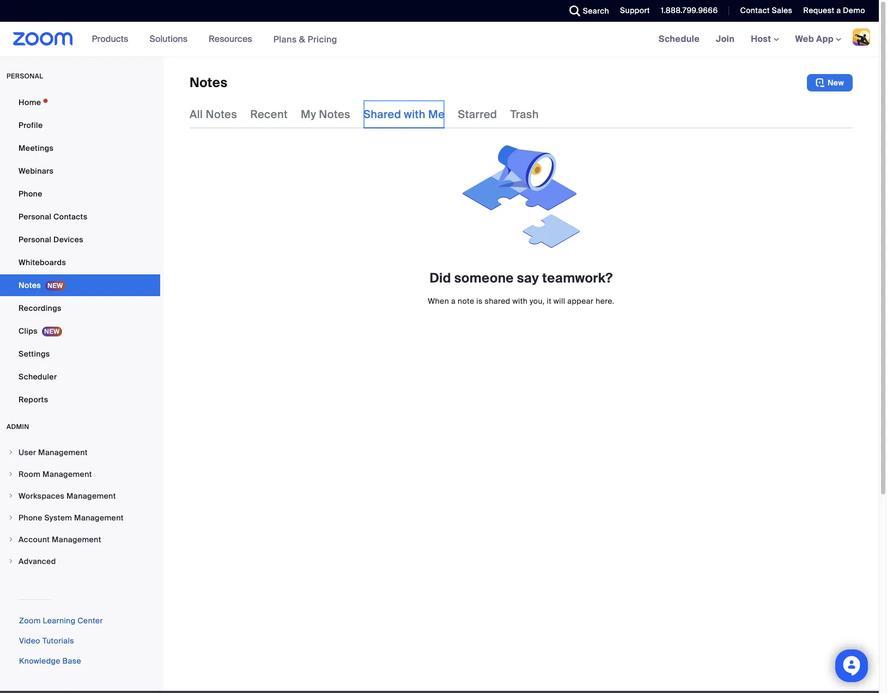 Task type: describe. For each thing, give the bounding box(es) containing it.
center
[[77, 617, 103, 626]]

request
[[804, 5, 835, 15]]

account management
[[19, 535, 101, 545]]

someone
[[455, 270, 514, 287]]

whiteboards
[[19, 258, 66, 268]]

all
[[190, 107, 203, 122]]

&
[[299, 34, 305, 45]]

profile picture image
[[853, 28, 871, 46]]

shared with me
[[364, 107, 445, 122]]

contact
[[741, 5, 770, 15]]

note
[[458, 297, 475, 306]]

video
[[19, 637, 40, 647]]

1 horizontal spatial with
[[513, 297, 528, 306]]

account management menu item
[[0, 530, 160, 551]]

pricing
[[308, 34, 337, 45]]

my
[[301, 107, 316, 122]]

sales
[[772, 5, 793, 15]]

banner containing products
[[0, 22, 879, 57]]

learning
[[43, 617, 75, 626]]

did
[[430, 270, 451, 287]]

join
[[716, 33, 735, 45]]

user
[[19, 448, 36, 458]]

with inside tabs of all notes page 'tab list'
[[404, 107, 426, 122]]

advanced
[[19, 557, 56, 567]]

solutions button
[[150, 22, 192, 57]]

notes link
[[0, 275, 160, 297]]

knowledge
[[19, 657, 60, 667]]

management inside 'menu item'
[[74, 514, 124, 523]]

phone system management menu item
[[0, 508, 160, 529]]

webinars link
[[0, 160, 160, 182]]

settings link
[[0, 343, 160, 365]]

meetings link
[[0, 137, 160, 159]]

will
[[554, 297, 566, 306]]

say
[[517, 270, 539, 287]]

search
[[583, 6, 609, 16]]

plans
[[273, 34, 297, 45]]

when a note is shared with you, it will appear here.
[[428, 297, 615, 306]]

right image for user
[[8, 450, 14, 456]]

notes up all notes
[[190, 74, 228, 91]]

right image inside advanced menu item
[[8, 559, 14, 565]]

right image for workspaces
[[8, 493, 14, 500]]

new button
[[807, 74, 853, 92]]

trash
[[510, 107, 539, 122]]

right image for account
[[8, 537, 14, 543]]

zoom learning center link
[[19, 617, 103, 626]]

all notes
[[190, 107, 237, 122]]

join link
[[708, 22, 743, 57]]

devices
[[53, 235, 83, 245]]

host button
[[751, 33, 779, 45]]

a for when
[[451, 297, 456, 306]]

my notes
[[301, 107, 351, 122]]

request a demo
[[804, 5, 866, 15]]

personal contacts link
[[0, 206, 160, 228]]

base
[[62, 657, 81, 667]]

web app button
[[796, 33, 842, 45]]

me
[[428, 107, 445, 122]]

admin menu menu
[[0, 443, 160, 573]]

when
[[428, 297, 449, 306]]

personal contacts
[[19, 212, 87, 222]]

personal menu menu
[[0, 92, 160, 412]]

tabs of all notes page tab list
[[190, 100, 539, 129]]

resources
[[209, 33, 252, 45]]

clips
[[19, 327, 38, 336]]

knowledge base
[[19, 657, 81, 667]]

did someone say teamwork?
[[430, 270, 613, 287]]

app
[[817, 33, 834, 45]]

recordings link
[[0, 298, 160, 319]]

right image for room
[[8, 472, 14, 478]]

home
[[19, 98, 41, 107]]

recent
[[250, 107, 288, 122]]

reports
[[19, 395, 48, 405]]

a for request
[[837, 5, 841, 15]]

video tutorials link
[[19, 637, 74, 647]]

management for user management
[[38, 448, 88, 458]]

reports link
[[0, 389, 160, 411]]

home link
[[0, 92, 160, 113]]

plans & pricing
[[273, 34, 337, 45]]

user management
[[19, 448, 88, 458]]

system
[[44, 514, 72, 523]]

webinars
[[19, 166, 54, 176]]

shared
[[485, 297, 511, 306]]

products
[[92, 33, 128, 45]]

meetings navigation
[[651, 22, 879, 57]]

product information navigation
[[84, 22, 346, 57]]

zoom
[[19, 617, 41, 626]]



Task type: vqa. For each thing, say whether or not it's contained in the screenshot.
the rightmost access
no



Task type: locate. For each thing, give the bounding box(es) containing it.
plans & pricing link
[[273, 34, 337, 45], [273, 34, 337, 45]]

personal for personal devices
[[19, 235, 51, 245]]

personal devices
[[19, 235, 83, 245]]

new
[[828, 78, 844, 88]]

knowledge base link
[[19, 657, 81, 667]]

phone up the account
[[19, 514, 42, 523]]

1 vertical spatial with
[[513, 297, 528, 306]]

search button
[[561, 0, 612, 22]]

zoom logo image
[[13, 32, 73, 46]]

management down phone system management 'menu item'
[[52, 535, 101, 545]]

right image inside account management menu item
[[8, 537, 14, 543]]

is
[[477, 297, 483, 306]]

teamwork?
[[543, 270, 613, 287]]

you,
[[530, 297, 545, 306]]

web app
[[796, 33, 834, 45]]

profile link
[[0, 114, 160, 136]]

settings
[[19, 349, 50, 359]]

management down workspaces management menu item
[[74, 514, 124, 523]]

phone for phone
[[19, 189, 42, 199]]

management up 'room management'
[[38, 448, 88, 458]]

workspaces
[[19, 492, 64, 502]]

personal up whiteboards
[[19, 235, 51, 245]]

1.888.799.9666 button
[[653, 0, 721, 22], [661, 5, 718, 15]]

2 right image from the top
[[8, 537, 14, 543]]

0 horizontal spatial a
[[451, 297, 456, 306]]

meetings
[[19, 143, 54, 153]]

1 horizontal spatial a
[[837, 5, 841, 15]]

right image left advanced
[[8, 559, 14, 565]]

phone for phone system management
[[19, 514, 42, 523]]

it
[[547, 297, 552, 306]]

personal devices link
[[0, 229, 160, 251]]

management for account management
[[52, 535, 101, 545]]

a
[[837, 5, 841, 15], [451, 297, 456, 306]]

right image inside room management menu item
[[8, 472, 14, 478]]

contact sales
[[741, 5, 793, 15]]

0 vertical spatial phone
[[19, 189, 42, 199]]

web
[[796, 33, 814, 45]]

management for workspaces management
[[66, 492, 116, 502]]

recordings
[[19, 304, 61, 313]]

request a demo link
[[796, 0, 879, 22], [804, 5, 866, 15]]

phone inside personal menu menu
[[19, 189, 42, 199]]

contacts
[[53, 212, 87, 222]]

room management
[[19, 470, 92, 480]]

profile
[[19, 120, 43, 130]]

user management menu item
[[0, 443, 160, 463]]

3 right image from the top
[[8, 493, 14, 500]]

right image left workspaces
[[8, 493, 14, 500]]

notes right the my
[[319, 107, 351, 122]]

management down room management menu item
[[66, 492, 116, 502]]

1.888.799.9666
[[661, 5, 718, 15]]

a left demo
[[837, 5, 841, 15]]

notes right all
[[206, 107, 237, 122]]

right image left system
[[8, 515, 14, 522]]

1 phone from the top
[[19, 189, 42, 199]]

workspaces management
[[19, 492, 116, 502]]

admin
[[7, 423, 29, 432]]

banner
[[0, 22, 879, 57]]

right image inside phone system management 'menu item'
[[8, 515, 14, 522]]

appear
[[568, 297, 594, 306]]

with left the you,
[[513, 297, 528, 306]]

phone system management
[[19, 514, 124, 523]]

2 personal from the top
[[19, 235, 51, 245]]

2 phone from the top
[[19, 514, 42, 523]]

0 vertical spatial a
[[837, 5, 841, 15]]

personal up personal devices
[[19, 212, 51, 222]]

account
[[19, 535, 50, 545]]

0 vertical spatial with
[[404, 107, 426, 122]]

1 personal from the top
[[19, 212, 51, 222]]

here.
[[596, 297, 615, 306]]

phone down webinars
[[19, 189, 42, 199]]

4 right image from the top
[[8, 559, 14, 565]]

right image left the account
[[8, 537, 14, 543]]

support link
[[612, 0, 653, 22], [620, 5, 650, 15]]

shared
[[364, 107, 401, 122]]

video tutorials
[[19, 637, 74, 647]]

advanced menu item
[[0, 552, 160, 572]]

workspaces management menu item
[[0, 486, 160, 507]]

right image left room
[[8, 472, 14, 478]]

personal
[[7, 72, 43, 81]]

management for room management
[[43, 470, 92, 480]]

phone link
[[0, 183, 160, 205]]

resources button
[[209, 22, 257, 57]]

right image for phone
[[8, 515, 14, 522]]

room management menu item
[[0, 464, 160, 485]]

0 horizontal spatial with
[[404, 107, 426, 122]]

schedule
[[659, 33, 700, 45]]

1 right image from the top
[[8, 515, 14, 522]]

right image left user
[[8, 450, 14, 456]]

notes up recordings
[[19, 281, 41, 291]]

phone inside 'menu item'
[[19, 514, 42, 523]]

right image inside workspaces management menu item
[[8, 493, 14, 500]]

tutorials
[[42, 637, 74, 647]]

management
[[38, 448, 88, 458], [43, 470, 92, 480], [66, 492, 116, 502], [74, 514, 124, 523], [52, 535, 101, 545]]

personal for personal contacts
[[19, 212, 51, 222]]

personal
[[19, 212, 51, 222], [19, 235, 51, 245]]

host
[[751, 33, 774, 45]]

right image
[[8, 515, 14, 522], [8, 537, 14, 543]]

2 right image from the top
[[8, 472, 14, 478]]

0 vertical spatial right image
[[8, 515, 14, 522]]

clips link
[[0, 321, 160, 342]]

1 vertical spatial a
[[451, 297, 456, 306]]

scheduler
[[19, 372, 57, 382]]

scheduler link
[[0, 366, 160, 388]]

support
[[620, 5, 650, 15]]

with
[[404, 107, 426, 122], [513, 297, 528, 306]]

a left note
[[451, 297, 456, 306]]

right image inside the user management menu item
[[8, 450, 14, 456]]

schedule link
[[651, 22, 708, 57]]

with left me
[[404, 107, 426, 122]]

zoom learning center
[[19, 617, 103, 626]]

whiteboards link
[[0, 252, 160, 274]]

room
[[19, 470, 41, 480]]

1 vertical spatial personal
[[19, 235, 51, 245]]

demo
[[843, 5, 866, 15]]

management up workspaces management at the bottom of page
[[43, 470, 92, 480]]

1 vertical spatial right image
[[8, 537, 14, 543]]

0 vertical spatial personal
[[19, 212, 51, 222]]

products button
[[92, 22, 133, 57]]

right image
[[8, 450, 14, 456], [8, 472, 14, 478], [8, 493, 14, 500], [8, 559, 14, 565]]

1 vertical spatial phone
[[19, 514, 42, 523]]

1 right image from the top
[[8, 450, 14, 456]]

notes inside "notes" link
[[19, 281, 41, 291]]

notes
[[190, 74, 228, 91], [206, 107, 237, 122], [319, 107, 351, 122], [19, 281, 41, 291]]



